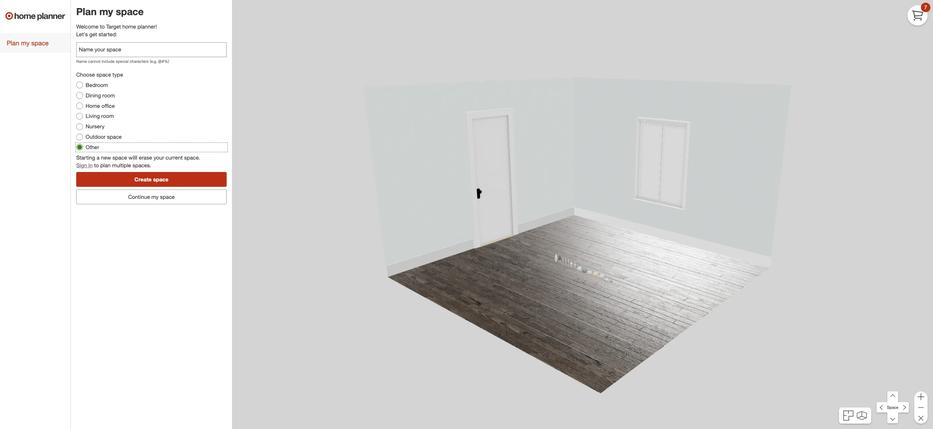 Task type: describe. For each thing, give the bounding box(es) containing it.
7 button
[[908, 3, 931, 26]]

space down home planner landing page image
[[31, 39, 49, 47]]

front view button icon image
[[858, 411, 868, 420]]

continue my space
[[128, 193, 175, 200]]

nursery
[[86, 123, 105, 130]]

welcome to target home planner! let's get started:
[[76, 23, 157, 38]]

room for dining room
[[102, 92, 115, 99]]

space inside starting a new space willl erase your current space. sign in to plan multiple spaces.
[[113, 154, 127, 161]]

Living room radio
[[76, 113, 83, 120]]

spaces.
[[133, 162, 151, 169]]

plan my space button
[[0, 33, 71, 53]]

current
[[166, 154, 183, 161]]

erase
[[139, 154, 152, 161]]

starting
[[76, 154, 95, 161]]

plan my space inside button
[[7, 39, 49, 47]]

dining room
[[86, 92, 115, 99]]

Outdoor space radio
[[76, 134, 83, 140]]

living room
[[86, 113, 114, 119]]

willl
[[129, 154, 137, 161]]

your
[[154, 154, 164, 161]]

in
[[89, 162, 93, 169]]

pan camera right 30° image
[[899, 402, 910, 413]]

tilt camera up 30° image
[[888, 392, 899, 402]]

space down create space button
[[160, 193, 175, 200]]

Bedroom radio
[[76, 82, 83, 89]]

sign
[[76, 162, 87, 169]]

name cannot include special characters (e.g. @#%)
[[76, 59, 169, 64]]

home office
[[86, 102, 115, 109]]

plan
[[100, 162, 111, 169]]

home
[[86, 102, 100, 109]]

get
[[89, 31, 97, 38]]

space right create
[[153, 176, 169, 183]]

outdoor
[[86, 133, 106, 140]]

space right outdoor
[[107, 133, 122, 140]]

target
[[106, 23, 121, 30]]

pan camera left 30° image
[[878, 402, 888, 413]]

choose space type
[[76, 71, 123, 78]]

to inside starting a new space willl erase your current space. sign in to plan multiple spaces.
[[94, 162, 99, 169]]

continue
[[128, 193, 150, 200]]

home
[[123, 23, 136, 30]]



Task type: vqa. For each thing, say whether or not it's contained in the screenshot.
the right 'Plan my space'
yes



Task type: locate. For each thing, give the bounding box(es) containing it.
starting a new space willl erase your current space. sign in to plan multiple spaces.
[[76, 154, 200, 169]]

plan my space up target
[[76, 5, 144, 17]]

2 horizontal spatial my
[[152, 193, 159, 200]]

space up multiple
[[113, 154, 127, 161]]

my down home planner landing page image
[[21, 39, 30, 47]]

name
[[76, 59, 87, 64]]

cannot
[[88, 59, 101, 64]]

bedroom
[[86, 82, 108, 88]]

to
[[100, 23, 105, 30], [94, 162, 99, 169]]

started:
[[99, 31, 117, 38]]

plan my space down home planner landing page image
[[7, 39, 49, 47]]

1 vertical spatial room
[[101, 113, 114, 119]]

choose
[[76, 71, 95, 78]]

None text field
[[76, 42, 227, 57]]

Nursery radio
[[76, 123, 83, 130]]

new
[[101, 154, 111, 161]]

2 vertical spatial my
[[152, 193, 159, 200]]

1 vertical spatial plan my space
[[7, 39, 49, 47]]

living
[[86, 113, 100, 119]]

home planner landing page image
[[5, 5, 65, 27]]

1 horizontal spatial plan my space
[[76, 5, 144, 17]]

multiple
[[112, 162, 131, 169]]

0 horizontal spatial to
[[94, 162, 99, 169]]

to right in
[[94, 162, 99, 169]]

create space button
[[76, 172, 227, 187]]

Dining room radio
[[76, 92, 83, 99]]

outdoor space
[[86, 133, 122, 140]]

room
[[102, 92, 115, 99], [101, 113, 114, 119]]

room up "office"
[[102, 92, 115, 99]]

space
[[888, 405, 899, 410]]

special
[[116, 59, 129, 64]]

Other radio
[[76, 144, 83, 151]]

plan my space
[[76, 5, 144, 17], [7, 39, 49, 47]]

0 horizontal spatial my
[[21, 39, 30, 47]]

tilt camera down 30° image
[[888, 413, 899, 424]]

0 vertical spatial plan
[[76, 5, 97, 17]]

7
[[925, 4, 928, 11]]

space
[[116, 5, 144, 17], [31, 39, 49, 47], [97, 71, 111, 78], [107, 133, 122, 140], [113, 154, 127, 161], [153, 176, 169, 183], [160, 193, 175, 200]]

include
[[102, 59, 115, 64]]

0 vertical spatial to
[[100, 23, 105, 30]]

0 vertical spatial room
[[102, 92, 115, 99]]

1 vertical spatial to
[[94, 162, 99, 169]]

1 horizontal spatial my
[[99, 5, 113, 17]]

@#%)
[[158, 59, 169, 64]]

0 horizontal spatial plan my space
[[7, 39, 49, 47]]

1 horizontal spatial plan
[[76, 5, 97, 17]]

continue my space button
[[76, 189, 227, 204]]

space up home
[[116, 5, 144, 17]]

0 vertical spatial plan my space
[[76, 5, 144, 17]]

my right continue
[[152, 193, 159, 200]]

space.
[[184, 154, 200, 161]]

0 vertical spatial my
[[99, 5, 113, 17]]

create
[[135, 176, 152, 183]]

other
[[86, 144, 99, 151]]

welcome
[[76, 23, 99, 30]]

a
[[97, 154, 100, 161]]

create space
[[135, 176, 169, 183]]

0 horizontal spatial plan
[[7, 39, 19, 47]]

space up bedroom
[[97, 71, 111, 78]]

characters
[[130, 59, 149, 64]]

room down "office"
[[101, 113, 114, 119]]

1 vertical spatial plan
[[7, 39, 19, 47]]

my up target
[[99, 5, 113, 17]]

(e.g.
[[150, 59, 157, 64]]

plan inside button
[[7, 39, 19, 47]]

Home office radio
[[76, 103, 83, 109]]

top view button icon image
[[844, 411, 854, 421]]

to up started:
[[100, 23, 105, 30]]

1 vertical spatial my
[[21, 39, 30, 47]]

room for living room
[[101, 113, 114, 119]]

plan
[[76, 5, 97, 17], [7, 39, 19, 47]]

my
[[99, 5, 113, 17], [21, 39, 30, 47], [152, 193, 159, 200]]

dining
[[86, 92, 101, 99]]

office
[[102, 102, 115, 109]]

planner!
[[138, 23, 157, 30]]

sign in button
[[76, 162, 93, 169]]

let's
[[76, 31, 88, 38]]

type
[[113, 71, 123, 78]]

to inside welcome to target home planner! let's get started:
[[100, 23, 105, 30]]

1 horizontal spatial to
[[100, 23, 105, 30]]



